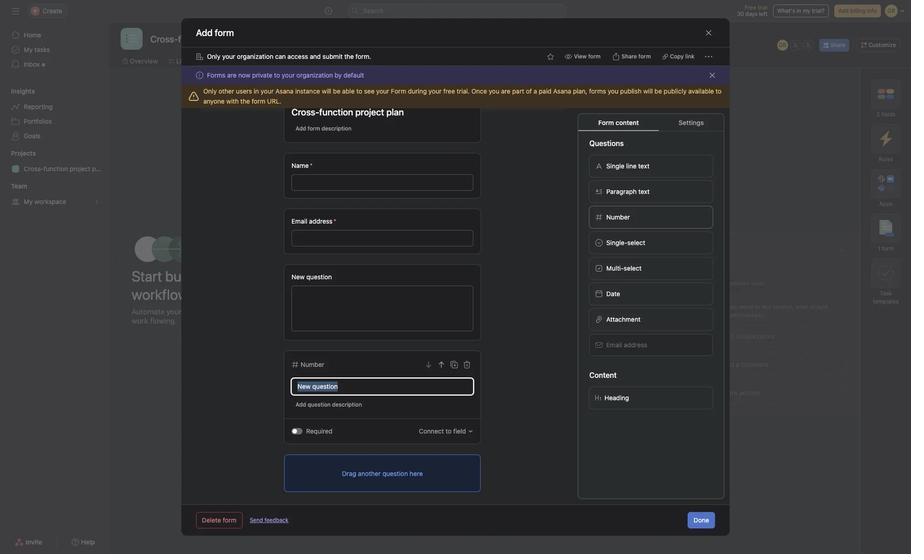 Task type: vqa. For each thing, say whether or not it's contained in the screenshot.
Attachment
yes



Task type: describe. For each thing, give the bounding box(es) containing it.
this for add collaborators
[[575, 304, 585, 311]]

drag
[[342, 470, 356, 478]]

and inside add form dialog
[[310, 53, 321, 60]]

0
[[716, 280, 720, 287]]

share for share
[[831, 42, 846, 48]]

form inside only other users in your asana instance will be able to see your form during your free trial.  once you are part of a paid asana plan, forms you publish will be publicly available to anyone with the form url.
[[252, 97, 265, 105]]

when tasks move to this section, what should happen automatically? for add a comment
[[707, 304, 828, 319]]

connect to field
[[419, 428, 466, 436]]

your up forms on the top left of page
[[222, 53, 235, 60]]

search list box
[[348, 4, 567, 18]]

your up url.
[[261, 87, 274, 95]]

goals link
[[5, 129, 104, 144]]

1 horizontal spatial collaborators
[[736, 333, 775, 340]]

rules
[[879, 156, 893, 163]]

share form
[[622, 53, 651, 60]]

0 incomplete tasks
[[716, 280, 765, 287]]

comment
[[741, 361, 769, 369]]

trial.
[[457, 87, 470, 95]]

move this field up image
[[438, 362, 445, 369]]

home link
[[5, 28, 104, 43]]

30
[[737, 11, 744, 17]]

left
[[759, 11, 768, 17]]

what's in my trial? button
[[773, 5, 829, 17]]

0 vertical spatial number
[[607, 213, 630, 221]]

cross-function project plan for cross-function project plan "button"
[[349, 328, 416, 346]]

insights element
[[0, 83, 110, 145]]

section, for add collaborators
[[587, 304, 608, 311]]

are inside only other users in your asana instance will be able to see your form during your free trial.  once you are part of a paid asana plan, forms you publish will be publicly available to anyone with the form url.
[[501, 87, 511, 95]]

portfolios
[[24, 117, 52, 125]]

when tasks move to this section, what should happen automatically? for add collaborators
[[521, 304, 642, 319]]

what for add collaborators
[[609, 304, 622, 311]]

other
[[219, 87, 234, 95]]

move this field down image
[[425, 362, 432, 369]]

form for share form
[[639, 53, 651, 60]]

send feedback
[[250, 517, 289, 524]]

1 form
[[878, 245, 894, 252]]

in inside only other users in your asana instance will be able to see your form during your free trial.  once you are part of a paid asana plan, forms you publish will be publicly available to anyone with the form url.
[[254, 87, 259, 95]]

overview
[[130, 57, 158, 65]]

being
[[402, 245, 425, 256]]

happen for add a comment
[[707, 312, 727, 319]]

more actions image
[[705, 53, 713, 60]]

form for delete form
[[223, 517, 237, 525]]

keep
[[252, 308, 268, 316]]

default
[[344, 71, 364, 79]]

add to starred image
[[547, 53, 554, 60]]

cross-function project plan inside add form dialog
[[292, 107, 404, 117]]

multi-
[[607, 265, 624, 272]]

delete form
[[202, 517, 237, 525]]

0 horizontal spatial organization
[[237, 53, 273, 60]]

workflow
[[132, 286, 189, 303]]

add form dialog
[[181, 18, 730, 537]]

private
[[252, 71, 272, 79]]

should for add collaborators
[[624, 304, 642, 311]]

fields
[[882, 111, 896, 118]]

my tasks
[[24, 46, 50, 53]]

plan for cross-function project plan "button"
[[349, 338, 362, 346]]

your up two minutes
[[219, 268, 246, 285]]

automatically? for collaborators
[[542, 312, 580, 319]]

0 vertical spatial text
[[638, 162, 650, 170]]

remove field image
[[463, 362, 471, 369]]

form.
[[356, 53, 371, 60]]

apps
[[880, 201, 893, 208]]

days
[[746, 11, 758, 17]]

1 vertical spatial add collaborators
[[536, 361, 588, 369]]

drag another question here
[[342, 470, 423, 478]]

reporting link
[[5, 100, 104, 114]]

close image
[[709, 72, 716, 79]]

duplicate this question image
[[451, 362, 458, 369]]

invite button
[[9, 535, 48, 551]]

home
[[24, 31, 41, 39]]

during
[[408, 87, 427, 95]]

name *
[[292, 162, 313, 170]]

invite
[[26, 539, 42, 547]]

billing
[[850, 7, 866, 14]]

info
[[867, 7, 877, 14]]

form inside only other users in your asana instance will be able to see your form during your free trial.  once you are part of a paid asana plan, forms you publish will be publicly available to anyone with the form url.
[[391, 87, 406, 95]]

users
[[236, 87, 252, 95]]

team
[[11, 182, 27, 190]]

timeline link
[[234, 56, 267, 66]]

when for add a comment
[[707, 304, 722, 311]]

automate
[[132, 308, 165, 316]]

gr button
[[777, 40, 788, 51]]

attachment
[[607, 316, 641, 324]]

tasks inside my tasks link
[[34, 46, 50, 53]]

copy link
[[670, 53, 695, 60]]

insights
[[11, 87, 35, 95]]

heading
[[605, 394, 629, 402]]

project for cross-function project plan link
[[70, 165, 90, 173]]

address for email address
[[624, 341, 648, 349]]

copy link button
[[659, 50, 699, 63]]

2 will from the left
[[644, 87, 653, 95]]

move for collaborators
[[553, 304, 567, 311]]

done
[[694, 517, 709, 525]]

2 fields
[[877, 111, 896, 118]]

copy form link image
[[447, 333, 454, 341]]

1 vertical spatial form
[[599, 119, 614, 127]]

paid
[[539, 87, 552, 95]]

list
[[176, 57, 187, 65]]

1 you from the left
[[489, 87, 500, 95]]

project for cross-function project plan "button"
[[395, 328, 416, 336]]

global element
[[0, 22, 110, 77]]

only other users in your asana instance will be able to see your form during your free trial.  once you are part of a paid asana plan, forms you publish will be publicly available to anyone with the form url.
[[203, 87, 722, 105]]

of
[[526, 87, 532, 95]]

add inside button
[[296, 402, 306, 409]]

plan for cross-function project plan link
[[92, 165, 105, 173]]

workflow
[[331, 57, 360, 65]]

send feedback link
[[250, 517, 289, 525]]

my for my workspace
[[24, 198, 33, 206]]

select for multi-
[[624, 265, 642, 272]]

function for cross-function project plan "button"
[[369, 328, 393, 336]]

function for cross-function project plan link
[[44, 165, 68, 173]]

only for only other users in your asana instance will be able to see your form during your free trial.  once you are part of a paid asana plan, forms you publish will be publicly available to anyone with the form url.
[[203, 87, 217, 95]]

overview link
[[122, 56, 158, 66]]

this for add a comment
[[762, 304, 772, 311]]

question for add
[[308, 402, 331, 409]]

section
[[705, 247, 725, 254]]

2
[[877, 111, 880, 118]]

forms are now private to your organization by default
[[207, 71, 364, 79]]

by
[[335, 71, 342, 79]]

only for only your organization can access and submit the form.
[[207, 53, 221, 60]]

how are tasks being added to this project?
[[342, 245, 464, 269]]

part
[[512, 87, 524, 95]]

two minutes
[[206, 286, 282, 303]]

share form image
[[434, 333, 442, 341]]

a inside only other users in your asana instance will be able to see your form during your free trial.  once you are part of a paid asana plan, forms you publish will be publicly available to anyone with the form url.
[[534, 87, 537, 95]]

required
[[306, 428, 333, 436]]

1 horizontal spatial add collaborators button
[[705, 325, 847, 348]]

team button
[[0, 182, 27, 191]]

doing button
[[705, 257, 847, 274]]

what's in my trial?
[[777, 7, 825, 14]]

email for email address
[[607, 341, 622, 349]]

board
[[206, 57, 224, 65]]

free
[[745, 4, 756, 11]]

task
[[880, 290, 892, 297]]

able
[[342, 87, 355, 95]]

function inside add form dialog
[[319, 107, 353, 117]]

your left the team's on the left bottom
[[166, 308, 182, 316]]

hide sidebar image
[[12, 7, 19, 15]]

content
[[616, 119, 639, 127]]

building
[[165, 268, 215, 285]]

2 vertical spatial question
[[383, 470, 408, 478]]

your down calendar link
[[282, 71, 295, 79]]

access
[[288, 53, 308, 60]]



Task type: locate. For each thing, give the bounding box(es) containing it.
1 horizontal spatial the
[[344, 53, 354, 60]]

0 vertical spatial form
[[391, 87, 406, 95]]

organization up private
[[237, 53, 273, 60]]

section, down 'date'
[[587, 304, 608, 311]]

in left the my
[[797, 7, 802, 14]]

my inside 'teams' element
[[24, 198, 33, 206]]

are for how are tasks being added to this project?
[[363, 245, 376, 256]]

0 vertical spatial select
[[628, 239, 645, 247]]

inbox
[[24, 60, 40, 68]]

1 my from the top
[[24, 46, 33, 53]]

publicly
[[664, 87, 687, 95]]

manually
[[351, 284, 377, 292]]

start building your workflow in two minutes automate your team's process and keep work flowing.
[[132, 268, 282, 325]]

1 horizontal spatial when
[[707, 304, 722, 311]]

calendar
[[286, 57, 313, 65]]

2 horizontal spatial plan
[[386, 107, 404, 117]]

projects
[[11, 149, 36, 157]]

1 automatically? from the left
[[542, 312, 580, 319]]

in inside start building your workflow in two minutes automate your team's process and keep work flowing.
[[192, 286, 203, 303]]

cross- for cross-function project plan link
[[24, 165, 44, 173]]

1 this from the left
[[575, 304, 585, 311]]

doing
[[705, 261, 725, 269]]

only inside only other users in your asana instance will be able to see your form during your free trial.  once you are part of a paid asana plan, forms you publish will be publicly available to anyone with the form url.
[[203, 87, 217, 95]]

trial?
[[812, 7, 825, 14]]

you right once
[[489, 87, 500, 95]]

when tasks move to this section, what should happen automatically? down '0 incomplete tasks'
[[707, 304, 828, 319]]

0 vertical spatial only
[[207, 53, 221, 60]]

only up forms on the top left of page
[[207, 53, 221, 60]]

1 happen from the left
[[521, 312, 540, 319]]

number
[[607, 213, 630, 221], [301, 361, 324, 369]]

my inside global element
[[24, 46, 33, 53]]

1 horizontal spatial cross-
[[292, 107, 319, 117]]

1 horizontal spatial move
[[739, 304, 754, 311]]

1 horizontal spatial *
[[334, 218, 337, 225]]

only
[[207, 53, 221, 60], [203, 87, 217, 95]]

1 horizontal spatial form
[[599, 119, 614, 127]]

1 vertical spatial a
[[736, 361, 740, 369]]

connect to field button
[[419, 427, 474, 437]]

0 vertical spatial share
[[831, 42, 846, 48]]

goals
[[24, 132, 40, 140]]

add question description button
[[292, 399, 366, 412]]

1 horizontal spatial when tasks move to this section, what should happen automatically?
[[707, 304, 828, 319]]

2 when from the left
[[707, 304, 722, 311]]

0 horizontal spatial add collaborators button
[[519, 354, 660, 376]]

0 horizontal spatial the
[[240, 97, 250, 105]]

1 move from the left
[[553, 304, 567, 311]]

0 horizontal spatial *
[[310, 162, 313, 170]]

1 vertical spatial select
[[624, 265, 642, 272]]

1 vertical spatial my
[[24, 198, 33, 206]]

field
[[453, 428, 466, 436]]

only your organization can access and submit the form.
[[207, 53, 371, 60]]

move
[[553, 304, 567, 311], [739, 304, 754, 311]]

2 you from the left
[[608, 87, 619, 95]]

Question name text field
[[292, 379, 474, 395]]

in up the team's on the left bottom
[[192, 286, 203, 303]]

cross- down manually at the bottom left of the page
[[349, 328, 369, 336]]

project
[[355, 107, 384, 117], [70, 165, 90, 173], [395, 328, 416, 336]]

1 horizontal spatial number
[[607, 213, 630, 221]]

cross-function project plan button
[[332, 323, 474, 351]]

project inside "button"
[[395, 328, 416, 336]]

add collaborators button down email address
[[519, 354, 660, 376]]

0 horizontal spatial happen
[[521, 312, 540, 319]]

share form button
[[609, 50, 655, 63]]

1 horizontal spatial happen
[[707, 312, 727, 319]]

0 horizontal spatial when
[[521, 304, 536, 311]]

2 section, from the left
[[773, 304, 794, 311]]

add question description
[[296, 402, 362, 409]]

settings
[[679, 119, 704, 127]]

number up add question description at the left
[[301, 361, 324, 369]]

how
[[342, 245, 361, 256]]

add collaborators
[[723, 333, 775, 340], [536, 361, 588, 369]]

1 should from the left
[[624, 304, 642, 311]]

question inside button
[[308, 402, 331, 409]]

1 horizontal spatial project
[[355, 107, 384, 117]]

1 horizontal spatial function
[[319, 107, 353, 117]]

when tasks move to this section, what should happen automatically? down 'date'
[[521, 304, 642, 319]]

form left during
[[391, 87, 406, 95]]

section, for add a comment
[[773, 304, 794, 311]]

0 vertical spatial plan
[[386, 107, 404, 117]]

date
[[607, 290, 620, 298]]

the down 'users'
[[240, 97, 250, 105]]

1 vertical spatial add collaborators button
[[519, 354, 660, 376]]

2 what from the left
[[796, 304, 809, 311]]

0 horizontal spatial move
[[553, 304, 567, 311]]

what's
[[777, 7, 795, 14]]

plan inside add form dialog
[[386, 107, 404, 117]]

be
[[333, 87, 341, 95], [655, 87, 662, 95]]

question for new
[[306, 273, 332, 281]]

1 will from the left
[[322, 87, 331, 95]]

select down single-select
[[624, 265, 642, 272]]

1 vertical spatial *
[[334, 218, 337, 225]]

and left submit
[[310, 53, 321, 60]]

0 vertical spatial are
[[227, 71, 237, 79]]

2 automatically? from the left
[[728, 312, 767, 319]]

form for 1 form
[[882, 245, 894, 252]]

1 horizontal spatial automatically?
[[728, 312, 767, 319]]

1 vertical spatial address
[[624, 341, 648, 349]]

1 horizontal spatial address
[[624, 341, 648, 349]]

happen for add collaborators
[[521, 312, 540, 319]]

add a comment button
[[705, 354, 847, 376]]

form down instance
[[308, 125, 320, 132]]

section, down the doing button
[[773, 304, 794, 311]]

cross-function project plan inside "button"
[[349, 328, 416, 346]]

2 vertical spatial cross-function project plan
[[349, 328, 416, 346]]

copy
[[670, 53, 684, 60]]

gr
[[779, 42, 787, 48]]

be left 'publicly'
[[655, 87, 662, 95]]

done button
[[688, 513, 715, 529]]

0 horizontal spatial cross-
[[24, 165, 44, 173]]

projects element
[[0, 145, 110, 178]]

0 vertical spatial my
[[24, 46, 33, 53]]

form right the 1 at top
[[882, 245, 894, 252]]

description inside button
[[332, 402, 362, 409]]

1 horizontal spatial a
[[736, 361, 740, 369]]

1 vertical spatial organization
[[297, 71, 333, 79]]

a left the comment
[[736, 361, 740, 369]]

url.
[[267, 97, 281, 105]]

0 vertical spatial address
[[309, 218, 333, 225]]

1 horizontal spatial section,
[[773, 304, 794, 311]]

add collaborators button up add a comment button
[[705, 325, 847, 348]]

1 vertical spatial plan
[[92, 165, 105, 173]]

plan inside projects element
[[92, 165, 105, 173]]

cross- down the "projects"
[[24, 165, 44, 173]]

None text field
[[148, 31, 265, 47]]

form right delete
[[223, 517, 237, 525]]

2 this from the left
[[762, 304, 772, 311]]

project down see
[[355, 107, 384, 117]]

1 section, from the left
[[587, 304, 608, 311]]

share inside add form dialog
[[622, 53, 637, 60]]

cross- for cross-function project plan "button"
[[349, 328, 369, 336]]

email for email address *
[[292, 218, 307, 225]]

0 vertical spatial question
[[306, 273, 332, 281]]

0 vertical spatial email
[[292, 218, 307, 225]]

delete form button
[[196, 513, 243, 529]]

cross- inside projects element
[[24, 165, 44, 173]]

asana
[[275, 87, 294, 95], [553, 87, 571, 95]]

cross- inside add form dialog
[[292, 107, 319, 117]]

2 vertical spatial function
[[369, 328, 393, 336]]

1 vertical spatial text
[[639, 188, 650, 196]]

1 horizontal spatial are
[[363, 245, 376, 256]]

1 be from the left
[[333, 87, 341, 95]]

a inside button
[[736, 361, 740, 369]]

are left part
[[501, 87, 511, 95]]

0 vertical spatial *
[[310, 162, 313, 170]]

question right new at the left of the page
[[306, 273, 332, 281]]

plan inside "button"
[[349, 338, 362, 346]]

will right publish
[[644, 87, 653, 95]]

form for add form description
[[308, 125, 320, 132]]

my workspace
[[24, 198, 66, 206]]

1 when from the left
[[521, 304, 536, 311]]

0 horizontal spatial collaborators
[[550, 361, 588, 369]]

form for view form
[[588, 53, 601, 60]]

forms
[[589, 87, 606, 95]]

are right how
[[363, 245, 376, 256]]

text right paragraph
[[639, 188, 650, 196]]

description down able
[[322, 125, 352, 132]]

my tasks link
[[5, 43, 104, 57]]

2 when tasks move to this section, what should happen automatically? from the left
[[707, 304, 828, 319]]

in inside button
[[797, 7, 802, 14]]

are inside how are tasks being added to this project?
[[363, 245, 376, 256]]

2 asana from the left
[[553, 87, 571, 95]]

when for add collaborators
[[521, 304, 536, 311]]

1 horizontal spatial and
[[310, 53, 321, 60]]

0 vertical spatial the
[[344, 53, 354, 60]]

1 vertical spatial cross-
[[24, 165, 44, 173]]

anyone
[[203, 97, 225, 105]]

the
[[344, 53, 354, 60], [240, 97, 250, 105]]

a
[[534, 87, 537, 95], [736, 361, 740, 369]]

teams element
[[0, 178, 110, 211]]

0 vertical spatial in
[[797, 7, 802, 14]]

0 horizontal spatial form
[[391, 87, 406, 95]]

another
[[358, 470, 381, 478]]

*
[[310, 162, 313, 170], [334, 218, 337, 225]]

new
[[292, 273, 305, 281]]

organization up instance
[[297, 71, 333, 79]]

your right see
[[376, 87, 389, 95]]

and left keep
[[237, 308, 250, 316]]

asana up url.
[[275, 87, 294, 95]]

my
[[803, 7, 811, 14]]

2 vertical spatial in
[[192, 286, 203, 303]]

form left url.
[[252, 97, 265, 105]]

description inside button
[[322, 125, 352, 132]]

will
[[322, 87, 331, 95], [644, 87, 653, 95]]

0 vertical spatial add collaborators button
[[705, 325, 847, 348]]

2 should from the left
[[810, 304, 828, 311]]

1 vertical spatial in
[[254, 87, 259, 95]]

project left share form icon
[[395, 328, 416, 336]]

switch inside add form dialog
[[292, 429, 303, 435]]

0 horizontal spatial what
[[609, 304, 622, 311]]

should for add a comment
[[810, 304, 828, 311]]

2 horizontal spatial in
[[797, 7, 802, 14]]

be left able
[[333, 87, 341, 95]]

2 horizontal spatial cross-
[[349, 328, 369, 336]]

0 vertical spatial cross-
[[292, 107, 319, 117]]

question left here
[[383, 470, 408, 478]]

my down 'team'
[[24, 198, 33, 206]]

0 horizontal spatial asana
[[275, 87, 294, 95]]

function inside projects element
[[44, 165, 68, 173]]

cross- inside "button"
[[349, 328, 369, 336]]

to inside dropdown button
[[446, 428, 452, 436]]

reporting
[[24, 103, 53, 111]]

add billing info button
[[835, 5, 881, 17]]

share for share form
[[622, 53, 637, 60]]

once
[[472, 87, 487, 95]]

section,
[[587, 304, 608, 311], [773, 304, 794, 311]]

portfolios link
[[5, 114, 104, 129]]

1 when tasks move to this section, what should happen automatically? from the left
[[521, 304, 642, 319]]

0 vertical spatial cross-function project plan
[[292, 107, 404, 117]]

question up required
[[308, 402, 331, 409]]

board link
[[198, 56, 224, 66]]

automatically? for a
[[728, 312, 767, 319]]

project up 'teams' element
[[70, 165, 90, 173]]

new question
[[292, 273, 332, 281]]

collaborators
[[736, 333, 775, 340], [550, 361, 588, 369]]

are
[[227, 71, 237, 79], [501, 87, 511, 95], [363, 245, 376, 256]]

0 horizontal spatial email
[[292, 218, 307, 225]]

0 horizontal spatial you
[[489, 87, 500, 95]]

add form description button
[[292, 122, 356, 135]]

cross-function project plan for cross-function project plan link
[[24, 165, 105, 173]]

1 vertical spatial question
[[308, 402, 331, 409]]

workflow link
[[324, 56, 360, 66]]

cross-function project plan inside projects element
[[24, 165, 105, 173]]

added
[[427, 245, 454, 256]]

description for add form description
[[322, 125, 352, 132]]

0 horizontal spatial in
[[192, 286, 203, 303]]

plan,
[[573, 87, 588, 95]]

0 vertical spatial and
[[310, 53, 321, 60]]

1 horizontal spatial should
[[810, 304, 828, 311]]

cross-function project plan
[[292, 107, 404, 117], [24, 165, 105, 173], [349, 328, 416, 346]]

what
[[609, 304, 622, 311], [796, 304, 809, 311]]

form up questions
[[599, 119, 614, 127]]

select up multi-select
[[628, 239, 645, 247]]

1 vertical spatial number
[[301, 361, 324, 369]]

1 vertical spatial are
[[501, 87, 511, 95]]

form content
[[599, 119, 639, 127]]

when tasks move to this section, what should happen automatically?
[[521, 304, 642, 319], [707, 304, 828, 319]]

0 vertical spatial description
[[322, 125, 352, 132]]

2 happen from the left
[[707, 312, 727, 319]]

description up required
[[332, 402, 362, 409]]

connect
[[419, 428, 444, 436]]

0 horizontal spatial should
[[624, 304, 642, 311]]

1 what from the left
[[609, 304, 622, 311]]

description for add question description
[[332, 402, 362, 409]]

the left form.
[[344, 53, 354, 60]]

the inside only other users in your asana instance will be able to see your form during your free trial.  once you are part of a paid asana plan, forms you publish will be publicly available to anyone with the form url.
[[240, 97, 250, 105]]

asana right paid
[[553, 87, 571, 95]]

0 vertical spatial a
[[534, 87, 537, 95]]

add form
[[196, 27, 234, 38]]

1 horizontal spatial add collaborators
[[723, 333, 775, 340]]

text right "line"
[[638, 162, 650, 170]]

2 vertical spatial cross-
[[349, 328, 369, 336]]

0 horizontal spatial a
[[534, 87, 537, 95]]

0 vertical spatial project
[[355, 107, 384, 117]]

share down add billing info button
[[831, 42, 846, 48]]

1 horizontal spatial this
[[762, 304, 772, 311]]

2 be from the left
[[655, 87, 662, 95]]

2 vertical spatial project
[[395, 328, 416, 336]]

2 my from the top
[[24, 198, 33, 206]]

2 move from the left
[[739, 304, 754, 311]]

can
[[275, 53, 286, 60]]

add form description
[[296, 125, 352, 132]]

and inside start building your workflow in two minutes automate your team's process and keep work flowing.
[[237, 308, 250, 316]]

publish
[[620, 87, 642, 95]]

in right 'users'
[[254, 87, 259, 95]]

number up single-
[[607, 213, 630, 221]]

share up publish
[[622, 53, 637, 60]]

work flowing.
[[132, 317, 177, 325]]

timeline
[[242, 57, 267, 65]]

form inside "button"
[[588, 53, 601, 60]]

address for email address *
[[309, 218, 333, 225]]

instance
[[295, 87, 320, 95]]

your
[[222, 53, 235, 60], [282, 71, 295, 79], [261, 87, 274, 95], [376, 87, 389, 95], [429, 87, 442, 95], [219, 268, 246, 285], [166, 308, 182, 316]]

with
[[226, 97, 239, 105]]

what for add a comment
[[796, 304, 809, 311]]

view form
[[574, 53, 601, 60]]

form
[[391, 87, 406, 95], [599, 119, 614, 127]]

0 horizontal spatial automatically?
[[542, 312, 580, 319]]

2 horizontal spatial are
[[501, 87, 511, 95]]

select for single-
[[628, 239, 645, 247]]

are left now
[[227, 71, 237, 79]]

1 asana from the left
[[275, 87, 294, 95]]

form right view
[[588, 53, 601, 60]]

0 horizontal spatial plan
[[92, 165, 105, 173]]

only up anyone
[[203, 87, 217, 95]]

my up inbox
[[24, 46, 33, 53]]

function inside "button"
[[369, 328, 393, 336]]

plan
[[386, 107, 404, 117], [92, 165, 105, 173], [349, 338, 362, 346]]

cross- down instance
[[292, 107, 319, 117]]

to inside how are tasks being added to this project?
[[456, 245, 464, 256]]

0 horizontal spatial address
[[309, 218, 333, 225]]

list image
[[126, 33, 137, 44]]

feedback
[[265, 517, 289, 524]]

1 horizontal spatial be
[[655, 87, 662, 95]]

form left copy
[[639, 53, 651, 60]]

project inside add form dialog
[[355, 107, 384, 117]]

close this dialog image
[[705, 29, 713, 36]]

templates
[[873, 298, 899, 305]]

0 horizontal spatial project
[[70, 165, 90, 173]]

1 vertical spatial function
[[44, 165, 68, 173]]

switch
[[292, 429, 303, 435]]

0 horizontal spatial when tasks move to this section, what should happen automatically?
[[521, 304, 642, 319]]

form
[[588, 53, 601, 60], [639, 53, 651, 60], [252, 97, 265, 105], [308, 125, 320, 132], [882, 245, 894, 252], [223, 517, 237, 525]]

1 vertical spatial collaborators
[[550, 361, 588, 369]]

1 horizontal spatial organization
[[297, 71, 333, 79]]

1 horizontal spatial in
[[254, 87, 259, 95]]

tasks inside how are tasks being added to this project?
[[378, 245, 400, 256]]

0 vertical spatial add collaborators
[[723, 333, 775, 340]]

will right instance
[[322, 87, 331, 95]]

trial
[[758, 4, 768, 11]]

0 horizontal spatial function
[[44, 165, 68, 173]]

single-
[[607, 239, 628, 247]]

are for forms are now private to your organization by default
[[227, 71, 237, 79]]

now
[[238, 71, 250, 79]]

move for a
[[739, 304, 754, 311]]

0 horizontal spatial add collaborators
[[536, 361, 588, 369]]

available
[[689, 87, 714, 95]]

2 vertical spatial are
[[363, 245, 376, 256]]

you right forms
[[608, 87, 619, 95]]

a right "of"
[[534, 87, 537, 95]]

your left free
[[429, 87, 442, 95]]

my for my tasks
[[24, 46, 33, 53]]

1 horizontal spatial email
[[607, 341, 622, 349]]

0 horizontal spatial number
[[301, 361, 324, 369]]

1 vertical spatial cross-function project plan
[[24, 165, 105, 173]]

task templates
[[873, 290, 899, 305]]



